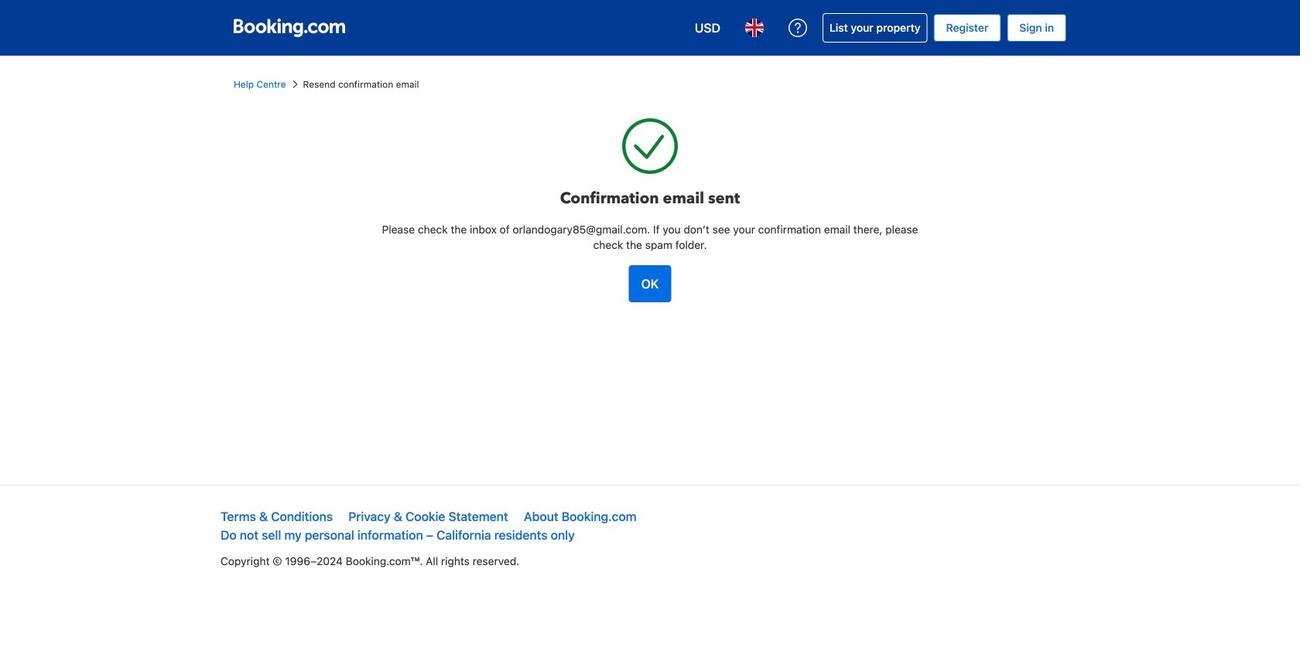 Task type: vqa. For each thing, say whether or not it's contained in the screenshot.
Booking.com online hotel reservations image
yes



Task type: describe. For each thing, give the bounding box(es) containing it.
booking.com online hotel reservations image
[[234, 19, 345, 37]]



